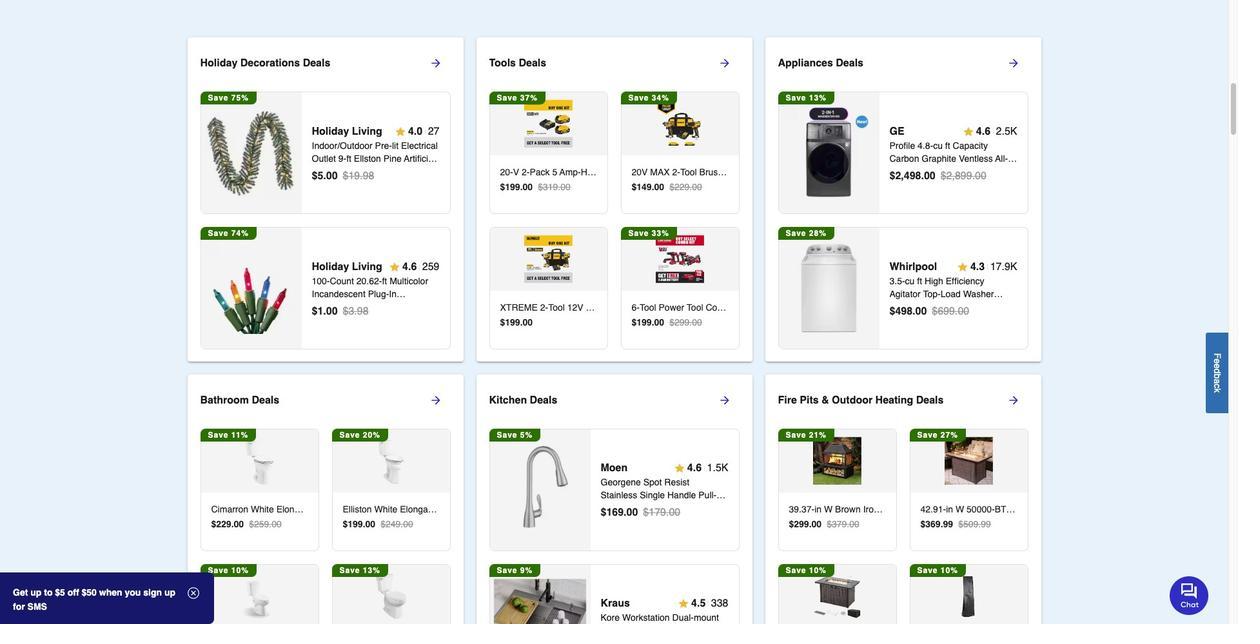 Task type: vqa. For each thing, say whether or not it's contained in the screenshot.
lb within the 55-lbStorage Ice Maker 200-lb Flip- up Door Freestanding For Commercial Use Cubed Ice Maker (201 Stainless Steel)
no



Task type: locate. For each thing, give the bounding box(es) containing it.
1 vertical spatial save 13%
[[340, 566, 381, 575]]

2 holiday living from the top
[[312, 261, 383, 273]]

bathroom deals
[[200, 395, 280, 406]]

arrow right image
[[429, 57, 442, 70], [1008, 57, 1021, 70], [719, 394, 731, 407]]

0 horizontal spatial 10%
[[232, 566, 249, 575]]

13% down appliances deals
[[810, 94, 827, 103]]

save 10% down 299 at the right bottom
[[786, 566, 827, 575]]

. inside 39.37-in w brown iron wood-burning fire pit $ 299 . 00 $379.00
[[810, 519, 812, 530]]

holiday inside holiday decorations deals link
[[200, 57, 238, 69]]

0 vertical spatial appliances image
[[783, 107, 876, 199]]

appliances image
[[783, 107, 876, 199], [783, 242, 876, 335]]

holiday decorations image down 74%
[[205, 242, 298, 335]]

rating filled image up dual-
[[679, 599, 689, 609]]

e up d
[[1213, 359, 1223, 364]]

with down pull-
[[688, 504, 704, 514]]

holiday decorations image down '75%'
[[205, 107, 298, 199]]

cu up agitator at right top
[[906, 276, 915, 286]]

3 10% from the left
[[941, 566, 959, 575]]

2 holiday decorations image from the top
[[205, 242, 298, 335]]

f
[[1213, 353, 1223, 359]]

2 horizontal spatial arrow right image
[[1008, 394, 1021, 407]]

1 vertical spatial cu
[[906, 276, 915, 286]]

rating filled image for 4.3 17.9k
[[958, 262, 969, 272]]

$ inside 100-count 20.62-ft multicolor incandescent plug-in christmas string lights $ 1 . 00 $3.98
[[312, 306, 318, 317]]

ft inside profile 4.8-cu ft capacity carbon graphite ventless all- in-one washer/dryer combo energy star
[[946, 140, 951, 151]]

0 vertical spatial holiday decorations image
[[205, 107, 298, 199]]

tools image for $ 199 . 00 $299.00
[[656, 235, 704, 283]]

2 incandescent from the top
[[312, 289, 366, 299]]

0 horizontal spatial arrow right image
[[429, 57, 442, 70]]

lights
[[368, 179, 392, 190], [381, 302, 405, 312]]

ge
[[890, 126, 905, 137]]

0 vertical spatial 4.6
[[977, 126, 991, 137]]

1 e from the top
[[1213, 359, 1223, 364]]

kitchen image
[[494, 444, 587, 536], [494, 579, 587, 625]]

save down the 369
[[918, 566, 939, 575]]

2 10% from the left
[[810, 566, 827, 575]]

save 13% down appliances
[[786, 94, 827, 103]]

holiday decorations image
[[205, 107, 298, 199], [205, 242, 298, 335]]

2 horizontal spatial save 10% link
[[910, 564, 1028, 625]]

holiday up 'indoor/outdoor'
[[312, 126, 349, 137]]

save down "$ 199 . 00 $249.00"
[[340, 566, 360, 575]]

$ for $2,899.00
[[890, 170, 896, 182]]

e
[[1213, 359, 1223, 364], [1213, 364, 1223, 369]]

1 horizontal spatial 10%
[[810, 566, 827, 575]]

get
[[13, 588, 28, 598]]

arrow right image inside the fire pits & outdoor heating deals link
[[1008, 394, 1021, 407]]

high
[[925, 276, 944, 286]]

169
[[607, 507, 624, 519]]

4.6 up capacity
[[977, 126, 991, 137]]

f e e d b a c k button
[[1207, 333, 1229, 413]]

1 horizontal spatial save 10%
[[786, 566, 827, 575]]

$ for $319.00
[[500, 182, 505, 192]]

arrow right image
[[719, 57, 731, 70], [429, 394, 442, 407], [1008, 394, 1021, 407]]

2 e from the top
[[1213, 364, 1223, 369]]

rating filled image
[[390, 262, 400, 272], [675, 464, 685, 474], [679, 599, 689, 609]]

$
[[312, 170, 318, 182], [890, 170, 896, 182], [500, 182, 505, 192], [632, 182, 637, 192], [312, 306, 318, 317], [890, 306, 896, 317], [500, 318, 505, 328], [632, 318, 637, 328], [601, 507, 607, 519], [211, 519, 216, 530], [343, 519, 348, 530], [789, 519, 795, 530], [921, 519, 926, 530]]

$ for $249.00
[[343, 519, 348, 530]]

1 vertical spatial 13%
[[363, 566, 381, 575]]

save 10% link for pits
[[779, 564, 897, 625]]

cu up graphite
[[934, 140, 943, 151]]

arrow right image for 4.6 2.5k
[[1008, 57, 1021, 70]]

deals up 5%
[[530, 395, 558, 406]]

holiday living for $19.98
[[312, 126, 383, 137]]

indoor/outdoor
[[312, 140, 373, 151]]

load
[[941, 289, 961, 299]]

2 vertical spatial holiday
[[312, 261, 349, 273]]

1 horizontal spatial arrow right image
[[719, 57, 731, 70]]

arrow right image inside kitchen deals link
[[719, 394, 731, 407]]

00
[[326, 170, 338, 182], [925, 170, 936, 182], [523, 182, 533, 192], [655, 182, 665, 192], [326, 306, 338, 317], [916, 306, 927, 317], [523, 318, 533, 328], [655, 318, 665, 328], [627, 507, 638, 519], [234, 519, 244, 530], [366, 519, 376, 530], [812, 519, 822, 530]]

fire inside 39.37-in w brown iron wood-burning fire pit $ 299 . 00 $379.00
[[942, 505, 958, 515]]

1 living from the top
[[352, 126, 383, 137]]

0 horizontal spatial save 10% link
[[200, 564, 318, 625]]

save 5%
[[497, 431, 533, 440]]

$379.00
[[827, 519, 860, 530]]

rating filled image for 4.5 338
[[679, 599, 689, 609]]

save down 229
[[208, 566, 229, 575]]

holiday living up count
[[312, 261, 383, 273]]

1 horizontal spatial 4.6
[[688, 463, 702, 475]]

deals right appliances
[[836, 57, 864, 69]]

17.9k
[[991, 261, 1018, 273]]

holiday living up 'indoor/outdoor'
[[312, 126, 383, 137]]

to
[[44, 588, 53, 598]]

incandescent down count
[[312, 289, 366, 299]]

save left '75%'
[[208, 94, 229, 103]]

1 horizontal spatial 13%
[[810, 94, 827, 103]]

1 horizontal spatial cu
[[934, 140, 943, 151]]

0 vertical spatial 13%
[[810, 94, 827, 103]]

fire up 99
[[942, 505, 958, 515]]

1 vertical spatial kitchen image
[[494, 579, 587, 625]]

3 save 10% link from the left
[[910, 564, 1028, 625]]

1 horizontal spatial save 10% link
[[779, 564, 897, 625]]

save left '37%'
[[497, 94, 518, 103]]

4.6 up resist
[[688, 463, 702, 475]]

199
[[505, 182, 521, 192], [505, 318, 521, 328], [637, 318, 652, 328], [348, 519, 363, 530]]

10% down 99
[[941, 566, 959, 575]]

. inside 3.5-cu ft high efficiency agitator top-load washer (white) $ 498 . 00 $699.00
[[913, 306, 916, 317]]

georgene
[[601, 478, 641, 488]]

$2,899.00
[[941, 170, 987, 182]]

kitchen deals link
[[489, 385, 753, 416]]

save left 9% on the bottom
[[497, 566, 518, 575]]

10%
[[232, 566, 249, 575], [810, 566, 827, 575], [941, 566, 959, 575]]

2 horizontal spatial save 10%
[[918, 566, 959, 575]]

all-
[[996, 153, 1009, 164]]

$3.98
[[343, 306, 369, 317]]

rating filled image for 4.6 2.5k
[[964, 126, 974, 137]]

tools deals
[[489, 57, 547, 69]]

fire left 'pits'
[[779, 395, 797, 406]]

incandescent down garland
[[312, 179, 366, 190]]

washer/dryer
[[920, 166, 975, 177]]

save left 34%
[[629, 94, 649, 103]]

arrow right image inside appliances deals link
[[1008, 57, 1021, 70]]

outlet
[[312, 153, 336, 164]]

2,498
[[896, 170, 922, 182]]

369
[[926, 519, 941, 530]]

bathroom image for save 20%
[[367, 437, 415, 485]]

bathroom image for save 13%
[[367, 573, 415, 621]]

00 inside 39.37-in w brown iron wood-burning fire pit $ 299 . 00 $379.00
[[812, 519, 822, 530]]

sign
[[143, 588, 162, 598]]

appliances image for whirlpool
[[783, 242, 876, 335]]

living up pre-
[[352, 126, 383, 137]]

1 vertical spatial rating filled image
[[675, 464, 685, 474]]

1 vertical spatial 4.6
[[403, 261, 417, 273]]

2 appliances image from the top
[[783, 242, 876, 335]]

kitchen image down 9% on the bottom
[[494, 579, 587, 625]]

deals
[[303, 57, 331, 69], [519, 57, 547, 69], [836, 57, 864, 69], [252, 395, 280, 406], [530, 395, 558, 406], [917, 395, 944, 406]]

1 vertical spatial with
[[688, 504, 704, 514]]

ventless
[[959, 153, 994, 164]]

1 incandescent from the top
[[312, 179, 366, 190]]

save 10% down the 369
[[918, 566, 959, 575]]

0 vertical spatial holiday
[[200, 57, 238, 69]]

cu
[[934, 140, 943, 151], [906, 276, 915, 286]]

save left 33%
[[629, 229, 649, 238]]

save 13%
[[786, 94, 827, 103], [340, 566, 381, 575]]

$ for $19.98
[[312, 170, 318, 182]]

with down the 9-
[[347, 166, 363, 177]]

10% down in
[[810, 566, 827, 575]]

up
[[30, 588, 42, 598], [164, 588, 176, 598]]

in
[[389, 289, 397, 299]]

0 vertical spatial living
[[352, 126, 383, 137]]

2 vertical spatial rating filled image
[[679, 599, 689, 609]]

iron
[[864, 505, 879, 515]]

3 save 10% from the left
[[918, 566, 959, 575]]

ft up plug-
[[382, 276, 387, 286]]

kitchen up save 5%
[[489, 395, 527, 406]]

00 for $ 199 . 00 $319.00
[[523, 182, 533, 192]]

. for $259.00
[[231, 519, 234, 530]]

kitchen
[[489, 395, 527, 406], [625, 504, 655, 514]]

. for $229.00
[[652, 182, 655, 192]]

1 vertical spatial holiday
[[312, 126, 349, 137]]

0 vertical spatial kitchen image
[[494, 444, 587, 536]]

1 vertical spatial kitchen
[[625, 504, 655, 514]]

living for 4.6 259
[[352, 261, 383, 273]]

ft inside 3.5-cu ft high efficiency agitator top-load washer (white) $ 498 . 00 $699.00
[[918, 276, 923, 286]]

2 up from the left
[[164, 588, 176, 598]]

. for $319.00
[[521, 182, 523, 192]]

1 horizontal spatial fire
[[942, 505, 958, 515]]

2.5k
[[997, 126, 1018, 137]]

arrow right image inside bathroom deals link
[[429, 394, 442, 407]]

appliances deals
[[779, 57, 864, 69]]

. for $249.00
[[363, 519, 366, 530]]

with inside the indoor/outdoor pre-lit electrical outlet 9-ft ellston pine artificial garland with clear incandescent lights
[[347, 166, 363, 177]]

199 for $ 199 . 00 $249.00
[[348, 519, 363, 530]]

washer
[[964, 289, 995, 299]]

$50
[[82, 588, 97, 598]]

4.6 2.5k
[[977, 126, 1018, 137]]

149
[[637, 182, 652, 192]]

save left 28%
[[786, 229, 807, 238]]

1 vertical spatial holiday decorations image
[[205, 242, 298, 335]]

lights down 'clear'
[[368, 179, 392, 190]]

1 horizontal spatial arrow right image
[[719, 394, 731, 407]]

99
[[944, 519, 954, 530]]

0 vertical spatial holiday living
[[312, 126, 383, 137]]

2 living from the top
[[352, 261, 383, 273]]

ft up graphite
[[946, 140, 951, 151]]

1 kitchen image from the top
[[494, 444, 587, 536]]

4.6
[[977, 126, 991, 137], [403, 261, 417, 273], [688, 463, 702, 475]]

up right the "sign"
[[164, 588, 176, 598]]

deals right the tools
[[519, 57, 547, 69]]

0 vertical spatial rating filled image
[[390, 262, 400, 272]]

0 horizontal spatial save 13%
[[340, 566, 381, 575]]

rating filled image up the efficiency
[[958, 262, 969, 272]]

2 kitchen image from the top
[[494, 579, 587, 625]]

0 vertical spatial lights
[[368, 179, 392, 190]]

1 vertical spatial holiday living
[[312, 261, 383, 273]]

save left '21%'
[[786, 431, 807, 440]]

$ for $179.00
[[601, 507, 607, 519]]

kitchen down "single"
[[625, 504, 655, 514]]

ft inside the indoor/outdoor pre-lit electrical outlet 9-ft ellston pine artificial garland with clear incandescent lights
[[347, 153, 352, 164]]

deals right "bathroom"
[[252, 395, 280, 406]]

artificial
[[404, 153, 436, 164]]

up left to
[[30, 588, 42, 598]]

living
[[352, 126, 383, 137], [352, 261, 383, 273]]

2 horizontal spatial arrow right image
[[1008, 57, 1021, 70]]

2 save 10% from the left
[[786, 566, 827, 575]]

$ 199 . 00 $299.00
[[632, 318, 703, 328]]

profile
[[890, 140, 916, 151]]

100-
[[312, 276, 330, 286]]

appliances image for ge
[[783, 107, 876, 199]]

0 vertical spatial save 13%
[[786, 94, 827, 103]]

1 vertical spatial lights
[[381, 302, 405, 312]]

0 horizontal spatial arrow right image
[[429, 394, 442, 407]]

2 horizontal spatial 4.6
[[977, 126, 991, 137]]

pre-
[[375, 140, 392, 151]]

kitchen image down 5%
[[494, 444, 587, 536]]

arrow right image inside holiday decorations deals link
[[429, 57, 442, 70]]

0 horizontal spatial up
[[30, 588, 42, 598]]

save 10% for bathroom
[[208, 566, 249, 575]]

bathroom image
[[236, 437, 284, 485], [367, 437, 415, 485], [236, 573, 284, 621], [367, 573, 415, 621]]

13% down "$ 199 . 00 $249.00"
[[363, 566, 381, 575]]

2 vertical spatial 4.6
[[688, 463, 702, 475]]

off
[[68, 588, 79, 598]]

4.5 338
[[692, 598, 729, 610]]

0 vertical spatial incandescent
[[312, 179, 366, 190]]

$ for $299.00
[[632, 318, 637, 328]]

efficiency
[[946, 276, 985, 286]]

fire pits & outdoor heating deals link
[[779, 385, 1042, 416]]

1 horizontal spatial up
[[164, 588, 176, 598]]

199 for $ 199 . 00
[[505, 318, 521, 328]]

living up 20.62-
[[352, 261, 383, 273]]

in
[[815, 505, 822, 515]]

0 vertical spatial fire
[[779, 395, 797, 406]]

pine
[[384, 153, 402, 164]]

3.5-
[[890, 276, 906, 286]]

rating filled image
[[396, 126, 406, 137], [964, 126, 974, 137], [958, 262, 969, 272]]

arrow right image inside tools deals link
[[719, 57, 731, 70]]

save left 5%
[[497, 431, 518, 440]]

single
[[640, 491, 665, 501]]

tools image
[[525, 100, 573, 148], [656, 100, 704, 148], [525, 235, 573, 283], [656, 235, 704, 283]]

0 vertical spatial cu
[[934, 140, 943, 151]]

. for $509.99
[[941, 519, 944, 530]]

rating filled image up capacity
[[964, 126, 974, 137]]

save 74%
[[208, 229, 249, 238]]

kitchen inside the georgene spot resist stainless single handle pull- down kitchen faucet with deck plate
[[625, 504, 655, 514]]

pits
[[800, 395, 819, 406]]

1 horizontal spatial save 13%
[[786, 94, 827, 103]]

incandescent inside 100-count 20.62-ft multicolor incandescent plug-in christmas string lights $ 1 . 00 $3.98
[[312, 289, 366, 299]]

0 horizontal spatial cu
[[906, 276, 915, 286]]

save 10% link for deals
[[200, 564, 318, 625]]

1.5k
[[708, 463, 729, 475]]

bathroom image inside save 13% link
[[367, 573, 415, 621]]

deck
[[707, 504, 727, 514]]

save 13% inside save 13% link
[[340, 566, 381, 575]]

4.6 for 4.6 1.5k
[[688, 463, 702, 475]]

in-
[[890, 166, 900, 177]]

save 13% down "$ 199 . 00 $249.00"
[[340, 566, 381, 575]]

garland
[[312, 166, 344, 177]]

holiday up save 75%
[[200, 57, 238, 69]]

00 for $ 229 . 00 $259.00
[[234, 519, 244, 530]]

fire
[[779, 395, 797, 406], [942, 505, 958, 515]]

00 for $ 149 . 00 $229.00
[[655, 182, 665, 192]]

rating filled image for 4.0 27
[[396, 126, 406, 137]]

agitator
[[890, 289, 921, 299]]

1 appliances image from the top
[[783, 107, 876, 199]]

1 holiday decorations image from the top
[[205, 107, 298, 199]]

fire pits & outdoor heating image
[[814, 437, 862, 485], [946, 437, 993, 485], [814, 573, 862, 621], [946, 573, 993, 621]]

rating filled image up multicolor
[[390, 262, 400, 272]]

1 10% from the left
[[232, 566, 249, 575]]

2 save 10% link from the left
[[779, 564, 897, 625]]

get up to $5 off $50 when you sign up for sms
[[13, 588, 176, 612]]

1 vertical spatial fire
[[942, 505, 958, 515]]

28%
[[810, 229, 827, 238]]

1 save 10% link from the left
[[200, 564, 318, 625]]

moen
[[601, 463, 628, 475]]

e up b
[[1213, 364, 1223, 369]]

10% down $ 229 . 00 $259.00
[[232, 566, 249, 575]]

299
[[795, 519, 810, 530]]

0 horizontal spatial 4.6
[[403, 261, 417, 273]]

0 horizontal spatial save 10%
[[208, 566, 249, 575]]

0 vertical spatial with
[[347, 166, 363, 177]]

2 horizontal spatial 10%
[[941, 566, 959, 575]]

$249.00
[[381, 519, 413, 530]]

arrow right image for 4.6 1.5k
[[719, 394, 731, 407]]

lights down in
[[381, 302, 405, 312]]

1 vertical spatial incandescent
[[312, 289, 366, 299]]

4.6 up multicolor
[[403, 261, 417, 273]]

0 horizontal spatial with
[[347, 166, 363, 177]]

4.6 for 4.6 2.5k
[[977, 126, 991, 137]]

34%
[[652, 94, 670, 103]]

ft down 'indoor/outdoor'
[[347, 153, 352, 164]]

1 horizontal spatial kitchen
[[625, 504, 655, 514]]

$299.00
[[670, 318, 703, 328]]

save left 11%
[[208, 431, 229, 440]]

kitchen image for moen
[[494, 444, 587, 536]]

holiday up 100- at the top left
[[312, 261, 349, 273]]

resist
[[665, 478, 690, 488]]

rating filled image up resist
[[675, 464, 685, 474]]

1 vertical spatial living
[[352, 261, 383, 273]]

0 horizontal spatial fire
[[779, 395, 797, 406]]

bathroom image for save 10%
[[236, 573, 284, 621]]

0 vertical spatial kitchen
[[489, 395, 527, 406]]

1 save 10% from the left
[[208, 566, 249, 575]]

ft left high
[[918, 276, 923, 286]]

1 vertical spatial appliances image
[[783, 242, 876, 335]]

.
[[323, 170, 326, 182], [922, 170, 925, 182], [521, 182, 523, 192], [652, 182, 655, 192], [323, 306, 326, 317], [913, 306, 916, 317], [521, 318, 523, 328], [652, 318, 655, 328], [624, 507, 627, 519], [231, 519, 234, 530], [363, 519, 366, 530], [810, 519, 812, 530], [941, 519, 944, 530]]

1 holiday living from the top
[[312, 126, 383, 137]]

$ for $259.00
[[211, 519, 216, 530]]

1 horizontal spatial with
[[688, 504, 704, 514]]

kitchen image for kraus
[[494, 579, 587, 625]]

incandescent
[[312, 179, 366, 190], [312, 289, 366, 299]]

rating filled image left 4.0
[[396, 126, 406, 137]]

whirlpool
[[890, 261, 938, 273]]

save 10% down 229
[[208, 566, 249, 575]]

arrow right image for bathroom deals
[[429, 394, 442, 407]]



Task type: describe. For each thing, give the bounding box(es) containing it.
top-
[[924, 289, 941, 299]]

$ inside 39.37-in w brown iron wood-burning fire pit $ 299 . 00 $379.00
[[789, 519, 795, 530]]

save left 20% at the left of page
[[340, 431, 360, 440]]

$ 369 . 99 $509.99
[[921, 519, 992, 530]]

$ 199 . 00 $319.00
[[500, 182, 571, 192]]

$179.00
[[644, 507, 681, 519]]

bathroom image for save 11%
[[236, 437, 284, 485]]

workstation
[[623, 613, 670, 624]]

cu inside profile 4.8-cu ft capacity carbon graphite ventless all- in-one washer/dryer combo energy star
[[934, 140, 943, 151]]

00 for $ 199 . 00
[[523, 318, 533, 328]]

burning
[[908, 505, 939, 515]]

you
[[125, 588, 141, 598]]

arrow right image for tools deals
[[719, 57, 731, 70]]

plate
[[601, 516, 622, 527]]

$ 199 . 00
[[500, 318, 533, 328]]

$509.99
[[959, 519, 992, 530]]

39.37-in w brown iron wood-burning fire pit $ 299 . 00 $379.00
[[789, 505, 971, 530]]

4.0 27
[[408, 126, 440, 137]]

deals right heating
[[917, 395, 944, 406]]

ellston
[[354, 153, 381, 164]]

$ 5 . 00 $19.98
[[312, 170, 375, 182]]

229
[[216, 519, 231, 530]]

. inside 100-count 20.62-ft multicolor incandescent plug-in christmas string lights $ 1 . 00 $3.98
[[323, 306, 326, 317]]

star
[[931, 179, 954, 190]]

20%
[[363, 431, 381, 440]]

arrow right image for 4.0 27
[[429, 57, 442, 70]]

cu inside 3.5-cu ft high efficiency agitator top-load washer (white) $ 498 . 00 $699.00
[[906, 276, 915, 286]]

9-
[[339, 153, 347, 164]]

pull-
[[699, 491, 717, 501]]

combo
[[978, 166, 1007, 177]]

christmas
[[312, 302, 353, 312]]

with inside the georgene spot resist stainless single handle pull- down kitchen faucet with deck plate
[[688, 504, 704, 514]]

graphite
[[922, 153, 957, 164]]

appliances
[[779, 57, 834, 69]]

incandescent inside the indoor/outdoor pre-lit electrical outlet 9-ft ellston pine artificial garland with clear incandescent lights
[[312, 179, 366, 190]]

energy
[[890, 179, 928, 190]]

string
[[355, 302, 379, 312]]

498
[[896, 306, 913, 317]]

d
[[1213, 369, 1223, 374]]

holiday for 1
[[312, 261, 349, 273]]

stainless
[[601, 491, 638, 501]]

$19.98
[[343, 170, 375, 182]]

save 21%
[[786, 431, 827, 440]]

holiday for 5
[[312, 126, 349, 137]]

pit
[[960, 505, 971, 515]]

4.6 for 4.6 259
[[403, 261, 417, 273]]

$ for $509.99
[[921, 519, 926, 530]]

00 for $ 199 . 00 $249.00
[[366, 519, 376, 530]]

save 20%
[[340, 431, 381, 440]]

. for $299.00
[[652, 318, 655, 328]]

deals for bathroom deals
[[252, 395, 280, 406]]

bathroom deals link
[[200, 385, 464, 416]]

199 for $ 199 . 00 $319.00
[[505, 182, 521, 192]]

4.0
[[408, 126, 423, 137]]

. for $2,899.00
[[922, 170, 925, 182]]

save 34%
[[629, 94, 670, 103]]

$699.00
[[933, 306, 970, 317]]

arrow right image for fire pits & outdoor heating deals
[[1008, 394, 1021, 407]]

(white)
[[890, 302, 919, 312]]

lights inside the indoor/outdoor pre-lit electrical outlet 9-ft ellston pine artificial garland with clear incandescent lights
[[368, 179, 392, 190]]

00 inside 3.5-cu ft high efficiency agitator top-load washer (white) $ 498 . 00 $699.00
[[916, 306, 927, 317]]

holiday living for $3.98
[[312, 261, 383, 273]]

f e e d b a c k
[[1213, 353, 1223, 393]]

down
[[601, 504, 623, 514]]

$ for $229.00
[[632, 182, 637, 192]]

$ inside 3.5-cu ft high efficiency agitator top-load washer (white) $ 498 . 00 $699.00
[[890, 306, 896, 317]]

338
[[712, 598, 729, 610]]

a
[[1213, 379, 1223, 384]]

heating
[[876, 395, 914, 406]]

holiday decorations image for 1
[[205, 242, 298, 335]]

wood-
[[882, 505, 908, 515]]

0 horizontal spatial kitchen
[[489, 395, 527, 406]]

21%
[[810, 431, 827, 440]]

00 inside 100-count 20.62-ft multicolor incandescent plug-in christmas string lights $ 1 . 00 $3.98
[[326, 306, 338, 317]]

10% for pits
[[810, 566, 827, 575]]

. for $179.00
[[624, 507, 627, 519]]

save 13% for appliances image corresponding to ge
[[786, 94, 827, 103]]

deals for tools deals
[[519, 57, 547, 69]]

10% for deals
[[232, 566, 249, 575]]

rating filled image for 4.6 259
[[390, 262, 400, 272]]

tools image for $ 149 . 00 $229.00
[[656, 100, 704, 148]]

deals right "decorations"
[[303, 57, 331, 69]]

capacity
[[953, 140, 989, 151]]

tools
[[489, 57, 516, 69]]

5%
[[521, 431, 533, 440]]

75%
[[232, 94, 249, 103]]

outdoor
[[832, 395, 873, 406]]

rating filled image for 4.6 1.5k
[[675, 464, 685, 474]]

00 for $ 199 . 00 $299.00
[[655, 318, 665, 328]]

save 13% for bathroom image inside the save 13% link
[[340, 566, 381, 575]]

save down 299 at the right bottom
[[786, 566, 807, 575]]

spot
[[644, 478, 662, 488]]

4.6 259
[[403, 261, 440, 273]]

$ 229 . 00 $259.00
[[211, 519, 282, 530]]

kore workstation dual-mount
[[601, 613, 727, 625]]

$229.00
[[670, 182, 703, 192]]

4.5
[[692, 598, 706, 610]]

save 10% for fire
[[786, 566, 827, 575]]

deals for kitchen deals
[[530, 395, 558, 406]]

save left 27%
[[918, 431, 939, 440]]

deals for appliances deals
[[836, 57, 864, 69]]

chat invite button image
[[1171, 576, 1210, 615]]

74%
[[232, 229, 249, 238]]

kitchen deals
[[489, 395, 558, 406]]

lights inside 100-count 20.62-ft multicolor incandescent plug-in christmas string lights $ 1 . 00 $3.98
[[381, 302, 405, 312]]

living for 4.0 27
[[352, 126, 383, 137]]

$319.00
[[538, 182, 571, 192]]

$ 149 . 00 $229.00
[[632, 182, 703, 192]]

mount
[[694, 613, 719, 624]]

save left 74%
[[208, 229, 229, 238]]

0 horizontal spatial 13%
[[363, 566, 381, 575]]

for
[[13, 602, 25, 612]]

holiday decorations image for 5
[[205, 107, 298, 199]]

save 37%
[[497, 94, 538, 103]]

ft inside 100-count 20.62-ft multicolor incandescent plug-in christmas string lights $ 1 . 00 $3.98
[[382, 276, 387, 286]]

tools image for $ 199 . 00 $319.00
[[525, 100, 573, 148]]

33%
[[652, 229, 670, 238]]

bathroom
[[200, 395, 249, 406]]

decorations
[[241, 57, 300, 69]]

00 for $ 2,498 . 00 $2,899.00
[[925, 170, 936, 182]]

save 9%
[[497, 566, 533, 575]]

$ 169 . 00 $179.00
[[601, 507, 681, 519]]

multicolor
[[390, 276, 428, 286]]

save down appliances
[[786, 94, 807, 103]]

lit
[[392, 140, 399, 151]]

27%
[[941, 431, 959, 440]]

. for $19.98
[[323, 170, 326, 182]]

37%
[[521, 94, 538, 103]]

199 for $ 199 . 00 $299.00
[[637, 318, 652, 328]]

9%
[[521, 566, 533, 575]]

00 for $ 169 . 00 $179.00
[[627, 507, 638, 519]]

00 for $ 5 . 00 $19.98
[[326, 170, 338, 182]]

appliances deals link
[[779, 48, 1042, 79]]

1 up from the left
[[30, 588, 42, 598]]



